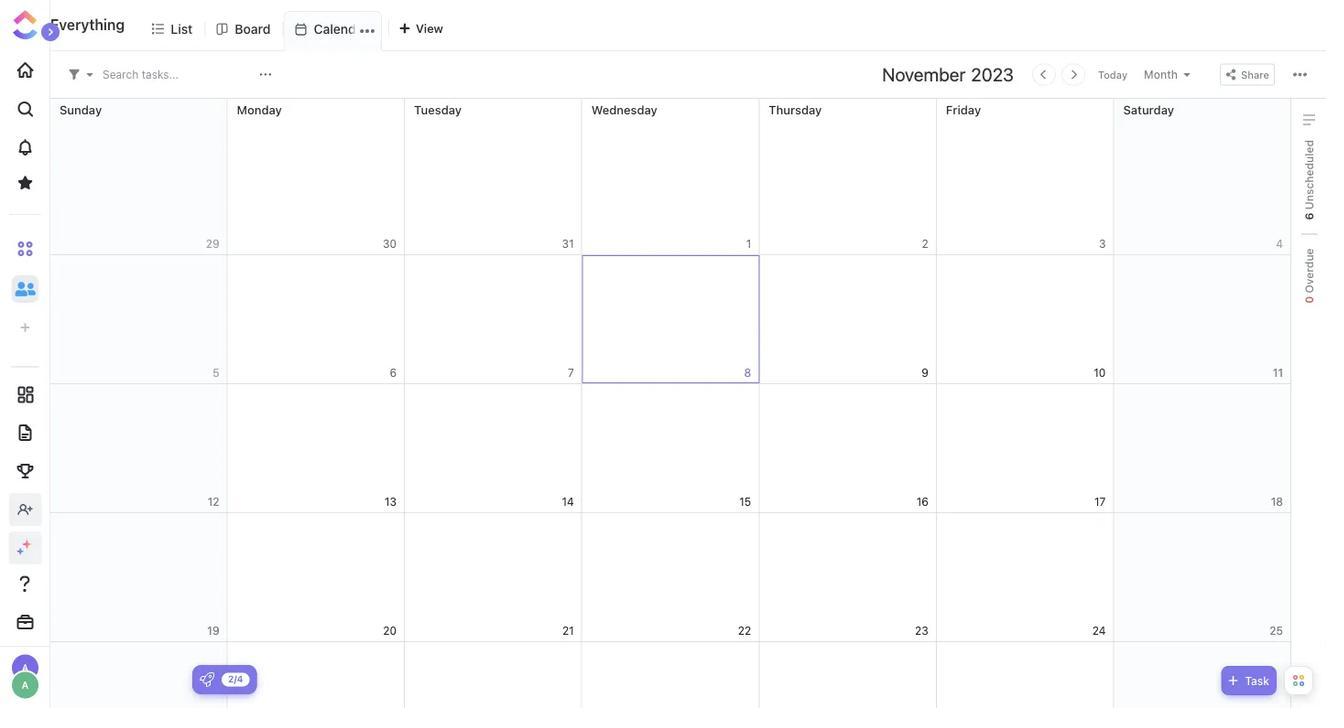 Task type: locate. For each thing, give the bounding box(es) containing it.
31
[[562, 238, 574, 250]]

0 vertical spatial a
[[22, 663, 28, 674]]

6 inside row
[[390, 367, 397, 380]]

4 row from the top
[[50, 514, 1291, 643]]

user friends image
[[15, 281, 35, 297]]

10
[[1094, 367, 1106, 380]]

board
[[235, 21, 271, 36]]

everything
[[50, 16, 125, 34]]

20
[[383, 625, 397, 638]]

row containing 29
[[50, 99, 1291, 256]]

0 vertical spatial 6
[[1303, 213, 1316, 220]]

1 horizontal spatial 6
[[1303, 213, 1316, 220]]

row containing 19
[[50, 514, 1291, 643]]

1 row from the top
[[50, 99, 1291, 256]]

0
[[1303, 297, 1316, 304]]

tasks...
[[142, 68, 179, 81]]

4
[[1276, 238, 1283, 250]]

7
[[568, 367, 574, 380]]

calendar link
[[314, 12, 375, 50]]

16
[[916, 496, 929, 509]]

0 horizontal spatial 6
[[390, 367, 397, 380]]

row
[[50, 99, 1291, 256], [50, 256, 1291, 385], [50, 385, 1291, 514], [50, 514, 1291, 643], [50, 643, 1291, 709]]

board link
[[235, 11, 278, 50]]

a a
[[22, 663, 29, 692]]

14
[[562, 496, 574, 509]]

grid
[[49, 99, 1291, 709]]

saturday
[[1123, 103, 1174, 116]]

2023
[[971, 64, 1014, 85]]

view button
[[390, 11, 452, 51]]

share
[[1241, 69, 1269, 81]]

search
[[103, 68, 139, 81]]

2
[[922, 238, 929, 250]]

2 row from the top
[[50, 256, 1291, 385]]

6
[[1303, 213, 1316, 220], [390, 367, 397, 380]]

friday
[[946, 103, 981, 116]]

3 row from the top
[[50, 385, 1291, 514]]

5 row from the top
[[50, 643, 1291, 709]]

18
[[1271, 496, 1283, 509]]

9
[[922, 367, 929, 380]]

8
[[744, 367, 751, 380]]

22
[[738, 625, 751, 638]]

list link
[[171, 11, 200, 50]]

1 vertical spatial a
[[22, 680, 29, 692]]

a
[[22, 663, 28, 674], [22, 680, 29, 692]]

2/4
[[228, 675, 243, 685]]

today button
[[1095, 66, 1131, 83]]

1 a from the top
[[22, 663, 28, 674]]

calendar
[[314, 22, 368, 37]]

13
[[385, 496, 397, 509]]

1 vertical spatial 6
[[390, 367, 397, 380]]

today
[[1098, 69, 1128, 81]]

tuesday
[[414, 103, 462, 116]]

november
[[882, 64, 966, 85]]

23
[[915, 625, 929, 638]]



Task type: describe. For each thing, give the bounding box(es) containing it.
5
[[213, 367, 219, 380]]

sparkle svg 2 image
[[17, 549, 24, 555]]

overdue
[[1303, 249, 1316, 297]]

a inside a a
[[22, 663, 28, 674]]

unscheduled
[[1303, 140, 1316, 213]]

21
[[562, 625, 574, 638]]

monday
[[237, 103, 282, 116]]

29
[[206, 238, 219, 250]]

november 2023
[[882, 64, 1014, 85]]

onboarding checklist button image
[[200, 673, 214, 688]]

17
[[1095, 496, 1106, 509]]

month
[[1144, 68, 1178, 81]]

3
[[1099, 238, 1106, 250]]

Search tasks... text field
[[103, 62, 255, 87]]

row containing 12
[[50, 385, 1291, 514]]

12
[[208, 496, 219, 509]]

view
[[416, 22, 443, 35]]

19
[[207, 625, 219, 638]]

sunday
[[60, 103, 102, 116]]

thursday
[[769, 103, 822, 116]]

sparkle svg 1 image
[[22, 540, 32, 550]]

1
[[746, 238, 751, 250]]

2 a from the top
[[22, 680, 29, 692]]

row containing 5
[[50, 256, 1291, 385]]

share button
[[1220, 64, 1275, 86]]

list
[[171, 21, 193, 36]]

task
[[1245, 675, 1269, 688]]

15
[[739, 496, 751, 509]]

month button
[[1140, 66, 1196, 83]]

24
[[1092, 625, 1106, 638]]

25
[[1270, 625, 1283, 638]]

wednesday
[[591, 103, 657, 116]]

grid containing sunday
[[49, 99, 1291, 709]]

onboarding checklist button element
[[200, 673, 214, 688]]

search tasks...
[[103, 68, 179, 81]]

30
[[383, 238, 397, 250]]

11
[[1273, 367, 1283, 380]]



Task type: vqa. For each thing, say whether or not it's contained in the screenshot.


